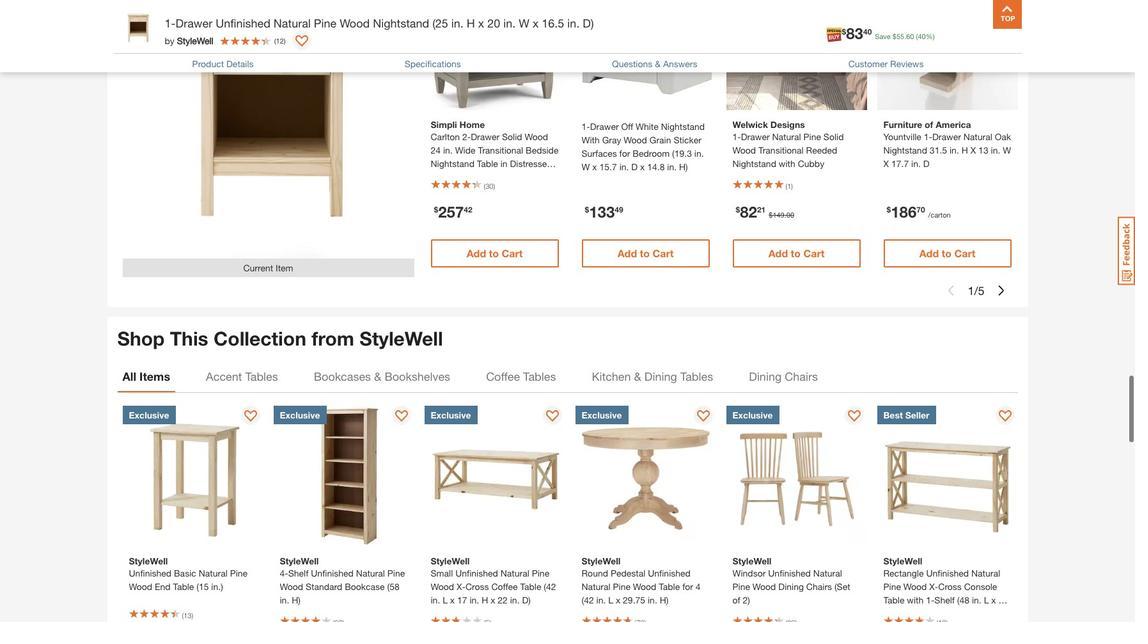 Task type: vqa. For each thing, say whether or not it's contained in the screenshot.
D in Furniture of America Yountville 1-Drawer Natural Oak Nightstand 31.5 in. H X 13 in. W X 17.7 in. D
yes



Task type: describe. For each thing, give the bounding box(es) containing it.
small
[[431, 567, 453, 578]]

/carton
[[929, 211, 951, 219]]

wide
[[455, 145, 476, 156]]

$ right save
[[893, 32, 897, 40]]

x left 14.8
[[641, 161, 645, 172]]

reeded
[[807, 145, 838, 156]]

drawer inside simpli home carlton 2-drawer solid wood 24 in. wide transitional bedside nightstand table in distressed grey
[[471, 131, 500, 142]]

29.75
[[623, 594, 646, 605]]

unfinished basic natural pine wood end table (15 in.) image
[[123, 405, 263, 546]]

questions
[[612, 58, 653, 69]]

(15
[[197, 581, 209, 592]]

customer reviews
[[849, 58, 924, 69]]

in. right 16.5
[[568, 16, 580, 30]]

white
[[636, 121, 659, 132]]

natural up 12
[[274, 16, 311, 30]]

bookcases & bookshelves button
[[309, 361, 456, 392]]

console
[[965, 581, 998, 592]]

$ for 257
[[434, 205, 438, 214]]

17
[[458, 594, 468, 605]]

0 vertical spatial x
[[971, 145, 977, 156]]

display image
[[395, 410, 408, 423]]

0 vertical spatial d)
[[583, 16, 594, 30]]

1- inside stylewell rectangle unfinished natural pine wood x-cross console table with 1-shelf (48 in. l x 30 in. h x 14 in. d)
[[927, 594, 935, 605]]

save $ 55 . 60 ( 40 %)
[[876, 32, 935, 40]]

display image for stylewell windsor unfinished natural pine wood dining chairs (set of 2)
[[848, 410, 861, 423]]

w for furniture of america yountville 1-drawer natural oak nightstand 31.5 in. h x 13 in. w x 17.7 in. d
[[1004, 145, 1012, 156]]

collection
[[214, 327, 307, 350]]

49
[[615, 205, 624, 214]]

13 inside "furniture of america yountville 1-drawer natural oak nightstand 31.5 in. h x 13 in. w x 17.7 in. d"
[[979, 145, 989, 156]]

shop this collection from stylewell
[[117, 327, 443, 350]]

top button
[[993, 0, 1022, 29]]

cross for console
[[939, 581, 962, 592]]

bedroom
[[633, 148, 670, 159]]

specifications
[[405, 58, 461, 69]]

pine inside stylewell windsor unfinished natural pine wood dining chairs (set of 2)
[[733, 581, 751, 592]]

natural inside "stylewell unfinished basic natural pine wood end table (15 in.)"
[[199, 567, 228, 578]]

accent
[[206, 369, 242, 384]]

x left 14
[[905, 608, 910, 619]]

display image for stylewell round pedestal unfinished natural pine wood table for 4 (42 in. l x 29.75 in. h)
[[697, 410, 710, 423]]

stylewell for stylewell 4-shelf unfinished natural pine wood standard bookcase (58 in. h)
[[280, 555, 319, 566]]

add to cart for furniture of america yountville 1-drawer natural oak nightstand 31.5 in. h x 13 in. w x 17.7 in. d
[[920, 247, 976, 259]]

coffee inside button
[[486, 369, 520, 384]]

questions & answers
[[612, 58, 698, 69]]

drawer up by stylewell
[[176, 16, 213, 30]]

of inside "furniture of america yountville 1-drawer natural oak nightstand 31.5 in. h x 13 in. w x 17.7 in. d"
[[925, 119, 934, 130]]

4
[[696, 581, 701, 592]]

rectangle
[[884, 567, 924, 578]]

40 inside '$ 83 40'
[[864, 27, 872, 36]]

simpli
[[431, 119, 457, 130]]

31.5
[[930, 145, 948, 156]]

add to cart for welwick designs 1-drawer natural pine solid wood transitional reeded nightstand with cubby
[[769, 247, 825, 259]]

drawer inside the welwick designs 1-drawer natural pine solid wood transitional reeded nightstand with cubby
[[741, 131, 770, 142]]

shop
[[117, 327, 165, 350]]

2 add from the left
[[618, 247, 637, 259]]

in. right 17.7
[[912, 158, 921, 169]]

small unfinished natural pine wood x-cross coffee table (42 in. l x 17 in. h x 22 in. d) image
[[425, 405, 565, 546]]

shelf inside 'stylewell 4-shelf unfinished natural pine wood standard bookcase (58 in. h)'
[[288, 567, 309, 578]]

add for welwick designs 1-drawer natural pine solid wood transitional reeded nightstand with cubby
[[769, 247, 788, 259]]

stylewell for stylewell unfinished basic natural pine wood end table (15 in.)
[[129, 555, 168, 566]]

with
[[582, 134, 600, 145]]

in. right 29.75 on the right bottom
[[648, 594, 658, 605]]

stylewell for stylewell windsor unfinished natural pine wood dining chairs (set of 2)
[[733, 555, 772, 566]]

. inside $ 82 21 $ 149 . 00
[[785, 211, 787, 219]]

stylewell 4-shelf unfinished natural pine wood standard bookcase (58 in. h)
[[280, 555, 405, 605]]

this
[[170, 327, 208, 350]]

item
[[276, 262, 293, 273]]

stylewell right 'by'
[[177, 35, 214, 46]]

( 30 )
[[484, 182, 495, 190]]

windsor unfinished natural pine wood dining chairs (set of 2) image
[[727, 405, 867, 546]]

carlton 2-drawer solid wood 24 in. wide transitional bedside nightstand table in distressed grey image
[[425, 0, 565, 110]]

round
[[582, 567, 609, 578]]

all items
[[123, 369, 170, 384]]

00
[[787, 211, 795, 219]]

display image for stylewell small unfinished natural pine wood x-cross coffee table (42 in. l x 17 in. h x 22 in. d)
[[546, 410, 559, 423]]

unfinished inside "stylewell unfinished basic natural pine wood end table (15 in.)"
[[129, 567, 172, 578]]

unfinished inside 'stylewell 4-shelf unfinished natural pine wood standard bookcase (58 in. h)'
[[311, 567, 354, 578]]

cart for carlton 2-drawer solid wood 24 in. wide transitional bedside nightstand table in distressed grey
[[502, 247, 523, 259]]

$ 257 42
[[434, 203, 473, 221]]

0 horizontal spatial x
[[884, 158, 890, 169]]

transitional inside the welwick designs 1-drawer natural pine solid wood transitional reeded nightstand with cubby
[[759, 145, 804, 156]]

2 add to cart from the left
[[618, 247, 674, 259]]

bookcase
[[345, 581, 385, 592]]

end
[[155, 581, 171, 592]]

l for pine
[[609, 594, 614, 605]]

( for stylewell unfinished basic natural pine wood end table (15 in.)
[[182, 611, 184, 619]]

stylewell round pedestal unfinished natural pine wood table for 4 (42 in. l x 29.75 in. h)
[[582, 555, 701, 605]]

next slide image
[[997, 285, 1007, 296]]

( 12 )
[[274, 36, 286, 44]]

current
[[243, 262, 273, 273]]

h) inside stylewell round pedestal unfinished natural pine wood table for 4 (42 in. l x 29.75 in. h)
[[660, 594, 669, 605]]

wood inside the welwick designs 1-drawer natural pine solid wood transitional reeded nightstand with cubby
[[733, 145, 756, 156]]

nightstand inside 1-drawer off white nightstand with gray wood grain sticker surfaces for bedroom (19.3 in. w x 15.7 in. d x 14.8 in. h)
[[661, 121, 705, 132]]

off
[[622, 121, 634, 132]]

x left the 22 at the left bottom of the page
[[491, 594, 496, 605]]

in. left 14
[[884, 608, 894, 619]]

d for 17.7
[[924, 158, 930, 169]]

h) inside 1-drawer off white nightstand with gray wood grain sticker surfaces for bedroom (19.3 in. w x 15.7 in. d x 14.8 in. h)
[[680, 161, 688, 172]]

in. right 15.7
[[620, 161, 629, 172]]

tables for coffee tables
[[524, 369, 556, 384]]

grey
[[431, 172, 450, 182]]

stylewell for stylewell round pedestal unfinished natural pine wood table for 4 (42 in. l x 29.75 in. h)
[[582, 555, 621, 566]]

to for yountville 1-drawer natural oak nightstand 31.5 in. h x 13 in. w x 17.7 in. d
[[942, 247, 952, 259]]

customer
[[849, 58, 888, 69]]

in. down oak
[[992, 145, 1001, 156]]

82
[[741, 203, 758, 221]]

& for bookshelves
[[374, 369, 382, 384]]

kitchen
[[592, 369, 631, 384]]

(25
[[433, 16, 449, 30]]

carlton
[[431, 131, 460, 142]]

welwick designs 1-drawer natural pine solid wood transitional reeded nightstand with cubby
[[733, 119, 844, 169]]

main product image image
[[123, 0, 414, 259]]

%)
[[926, 32, 935, 40]]

feedback link image
[[1119, 216, 1136, 285]]

add to cart button for furniture of america yountville 1-drawer natural oak nightstand 31.5 in. h x 13 in. w x 17.7 in. d
[[884, 239, 1012, 268]]

1-drawer unfinished natural pine wood nightstand (25 in. h x 20 in. w x 16.5 in. d)
[[165, 16, 594, 30]]

in. right 17
[[470, 594, 479, 605]]

chairs inside button
[[785, 369, 818, 384]]

1-drawer off white nightstand with gray wood grain sticker surfaces for bedroom (19.3 in. w x 15.7 in. d x 14.8 in. h) image
[[576, 0, 716, 110]]

14.8
[[648, 161, 665, 172]]

2)
[[743, 594, 751, 605]]

dining chairs button
[[744, 361, 824, 392]]

with inside the welwick designs 1-drawer natural pine solid wood transitional reeded nightstand with cubby
[[779, 158, 796, 169]]

in. right 31.5
[[950, 145, 960, 156]]

furniture of america yountville 1-drawer natural oak nightstand 31.5 in. h x 13 in. w x 17.7 in. d
[[884, 119, 1012, 169]]

drawer inside 1-drawer off white nightstand with gray wood grain sticker surfaces for bedroom (19.3 in. w x 15.7 in. d x 14.8 in. h)
[[590, 121, 619, 132]]

by
[[165, 35, 175, 46]]

133
[[589, 203, 615, 221]]

display image for stylewell rectangle unfinished natural pine wood x-cross console table with 1-shelf (48 in. l x 30 in. h x 14 in. d)
[[999, 410, 1012, 423]]

(19.3
[[673, 148, 692, 159]]

items
[[140, 369, 170, 384]]

16.5
[[542, 16, 565, 30]]

oak
[[996, 131, 1012, 142]]

x left 17
[[450, 594, 455, 605]]

) for simpli home carlton 2-drawer solid wood 24 in. wide transitional bedside nightstand table in distressed grey
[[494, 182, 495, 190]]

$ right 21
[[769, 211, 773, 219]]

furniture
[[884, 119, 923, 130]]

5
[[979, 283, 985, 297]]

table inside stylewell rectangle unfinished natural pine wood x-cross console table with 1-shelf (48 in. l x 30 in. h x 14 in. d)
[[884, 594, 905, 605]]

l inside stylewell rectangle unfinished natural pine wood x-cross console table with 1-shelf (48 in. l x 30 in. h x 14 in. d)
[[985, 594, 990, 605]]

pine inside "stylewell unfinished basic natural pine wood end table (15 in.)"
[[230, 567, 248, 578]]

pine inside stylewell small unfinished natural pine wood x-cross coffee table (42 in. l x 17 in. h x 22 in. d)
[[532, 567, 550, 578]]

in. right (19.3
[[695, 148, 704, 159]]

table inside stylewell small unfinished natural pine wood x-cross coffee table (42 in. l x 17 in. h x 22 in. d)
[[521, 581, 542, 592]]

wood inside stylewell round pedestal unfinished natural pine wood table for 4 (42 in. l x 29.75 in. h)
[[633, 581, 657, 592]]

d) inside stylewell small unfinished natural pine wood x-cross coffee table (42 in. l x 17 in. h x 22 in. d)
[[522, 594, 531, 605]]

1 / 5
[[969, 283, 985, 297]]

) for stylewell unfinished basic natural pine wood end table (15 in.)
[[192, 611, 193, 619]]

2 add to cart button from the left
[[582, 239, 710, 268]]

grain
[[650, 134, 672, 145]]

1-drawer off white nightstand with gray wood grain sticker surfaces for bedroom (19.3 in. w x 15.7 in. d x 14.8 in. h)
[[582, 121, 705, 172]]

chairs inside stylewell windsor unfinished natural pine wood dining chairs (set of 2)
[[807, 581, 833, 592]]

table inside "stylewell unfinished basic natural pine wood end table (15 in.)"
[[173, 581, 194, 592]]

to for 1-drawer natural pine solid wood transitional reeded nightstand with cubby
[[791, 247, 801, 259]]

$ for 83
[[843, 27, 847, 36]]

x left 20
[[479, 16, 485, 30]]

0 vertical spatial 1
[[788, 182, 792, 190]]

details
[[227, 58, 254, 69]]

stylewell up bookshelves
[[360, 327, 443, 350]]

stylewell windsor unfinished natural pine wood dining chairs (set of 2)
[[733, 555, 851, 605]]

natural inside stylewell round pedestal unfinished natural pine wood table for 4 (42 in. l x 29.75 in. h)
[[582, 581, 611, 592]]

$ for 82
[[736, 205, 741, 214]]

pedestal
[[611, 567, 646, 578]]

1- up 'by'
[[165, 16, 176, 30]]

h inside stylewell rectangle unfinished natural pine wood x-cross console table with 1-shelf (48 in. l x 30 in. h x 14 in. d)
[[896, 608, 902, 619]]

wood inside simpli home carlton 2-drawer solid wood 24 in. wide transitional bedside nightstand table in distressed grey
[[525, 131, 548, 142]]

( for simpli home carlton 2-drawer solid wood 24 in. wide transitional bedside nightstand table in distressed grey
[[484, 182, 486, 190]]

in.)
[[211, 581, 223, 592]]

21
[[758, 205, 766, 214]]

4-shelf unfinished natural pine wood standard bookcase (58 in. h) image
[[274, 405, 414, 546]]

yountville
[[884, 131, 922, 142]]

stylewell small unfinished natural pine wood x-cross coffee table (42 in. l x 17 in. h x 22 in. d)
[[431, 555, 556, 605]]

2 cart from the left
[[653, 247, 674, 259]]

in. left 17
[[431, 594, 440, 605]]

1- inside the welwick designs 1-drawer natural pine solid wood transitional reeded nightstand with cubby
[[733, 131, 742, 142]]

2 to from the left
[[640, 247, 650, 259]]

h inside "furniture of america yountville 1-drawer natural oak nightstand 31.5 in. h x 13 in. w x 17.7 in. d"
[[962, 145, 969, 156]]

coffee tables button
[[481, 361, 562, 392]]

pine inside the welwick designs 1-drawer natural pine solid wood transitional reeded nightstand with cubby
[[804, 131, 822, 142]]

22
[[498, 594, 508, 605]]

seller
[[906, 409, 930, 420]]

14
[[912, 608, 922, 619]]

in. inside simpli home carlton 2-drawer solid wood 24 in. wide transitional bedside nightstand table in distressed grey
[[443, 145, 453, 156]]



Task type: locate. For each thing, give the bounding box(es) containing it.
of inside stylewell windsor unfinished natural pine wood dining chairs (set of 2)
[[733, 594, 741, 605]]

0 vertical spatial for
[[620, 148, 631, 159]]

in. right 14
[[925, 608, 934, 619]]

3 l from the left
[[985, 594, 990, 605]]

nightstand up grey
[[431, 158, 475, 169]]

x-
[[457, 581, 466, 592], [930, 581, 939, 592]]

1 solid from the left
[[502, 131, 523, 142]]

with inside stylewell rectangle unfinished natural pine wood x-cross console table with 1-shelf (48 in. l x 30 in. h x 14 in. d)
[[908, 594, 924, 605]]

24
[[431, 145, 441, 156]]

2 exclusive from the left
[[280, 409, 320, 420]]

tables inside button
[[524, 369, 556, 384]]

l inside stylewell round pedestal unfinished natural pine wood table for 4 (42 in. l x 29.75 in. h)
[[609, 594, 614, 605]]

$ left 49
[[585, 205, 589, 214]]

55
[[897, 32, 905, 40]]

. right save
[[905, 32, 907, 40]]

0 horizontal spatial cross
[[466, 581, 489, 592]]

3 tables from the left
[[681, 369, 714, 384]]

0 horizontal spatial x-
[[457, 581, 466, 592]]

1 horizontal spatial cross
[[939, 581, 962, 592]]

1 horizontal spatial l
[[609, 594, 614, 605]]

bookshelves
[[385, 369, 451, 384]]

product details
[[192, 58, 254, 69]]

of left america
[[925, 119, 934, 130]]

exclusive down bookcases
[[280, 409, 320, 420]]

w left 16.5
[[519, 16, 530, 30]]

83
[[847, 24, 864, 42]]

& for dining
[[634, 369, 642, 384]]

257
[[438, 203, 464, 221]]

$ left 42
[[434, 205, 438, 214]]

tables for accent tables
[[245, 369, 278, 384]]

round pedestal unfinished natural pine wood table for 4 (42 in. l x 29.75 in. h) image
[[576, 405, 716, 546]]

add to cart button
[[431, 239, 559, 268], [582, 239, 710, 268], [733, 239, 861, 268], [884, 239, 1012, 268]]

1 vertical spatial w
[[1004, 145, 1012, 156]]

0 vertical spatial w
[[519, 16, 530, 30]]

table inside simpli home carlton 2-drawer solid wood 24 in. wide transitional bedside nightstand table in distressed grey
[[477, 158, 498, 169]]

designs
[[771, 119, 806, 130]]

$ for 133
[[585, 205, 589, 214]]

x left 16.5
[[533, 16, 539, 30]]

gray
[[603, 134, 622, 145]]

1 horizontal spatial x
[[971, 145, 977, 156]]

40 left save
[[864, 27, 872, 36]]

drawer down home
[[471, 131, 500, 142]]

70
[[917, 205, 926, 214]]

w for 1-drawer off white nightstand with gray wood grain sticker surfaces for bedroom (19.3 in. w x 15.7 in. d x 14.8 in. h)
[[582, 161, 590, 172]]

for left 4
[[683, 581, 694, 592]]

(42 for natural
[[582, 594, 594, 605]]

x left 15.7
[[593, 161, 597, 172]]

add to cart down 42
[[467, 247, 523, 259]]

2 horizontal spatial tables
[[681, 369, 714, 384]]

1 horizontal spatial solid
[[824, 131, 844, 142]]

$ inside $ 133 49
[[585, 205, 589, 214]]

$ for 186
[[887, 205, 892, 214]]

product details button
[[192, 58, 254, 69], [192, 58, 254, 69]]

h right 31.5
[[962, 145, 969, 156]]

0 horizontal spatial with
[[779, 158, 796, 169]]

natural inside the welwick designs 1-drawer natural pine solid wood transitional reeded nightstand with cubby
[[773, 131, 802, 142]]

stylewell for stylewell small unfinished natural pine wood x-cross coffee table (42 in. l x 17 in. h x 22 in. d)
[[431, 555, 470, 566]]

stylewell for stylewell rectangle unfinished natural pine wood x-cross console table with 1-shelf (48 in. l x 30 in. h x 14 in. d)
[[884, 555, 923, 566]]

add to cart for simpli home carlton 2-drawer solid wood 24 in. wide transitional bedside nightstand table in distressed grey
[[467, 247, 523, 259]]

1 horizontal spatial for
[[683, 581, 694, 592]]

in. down round
[[597, 594, 606, 605]]

3 cart from the left
[[804, 247, 825, 259]]

pine inside 'stylewell 4-shelf unfinished natural pine wood standard bookcase (58 in. h)'
[[388, 567, 405, 578]]

1 horizontal spatial &
[[634, 369, 642, 384]]

stylewell inside stylewell round pedestal unfinished natural pine wood table for 4 (42 in. l x 29.75 in. h)
[[582, 555, 621, 566]]

add to cart down 49
[[618, 247, 674, 259]]

in. inside 'stylewell 4-shelf unfinished natural pine wood standard bookcase (58 in. h)'
[[280, 594, 289, 605]]

$ left save
[[843, 27, 847, 36]]

1 cross from the left
[[466, 581, 489, 592]]

wood inside "stylewell unfinished basic natural pine wood end table (15 in.)"
[[129, 581, 152, 592]]

cross up 17
[[466, 581, 489, 592]]

bookcases
[[314, 369, 371, 384]]

4 exclusive from the left
[[582, 409, 622, 420]]

1 vertical spatial d)
[[522, 594, 531, 605]]

$ left 21
[[736, 205, 741, 214]]

natural up (set
[[814, 567, 843, 578]]

stylewell
[[177, 35, 214, 46], [360, 327, 443, 350], [129, 555, 168, 566], [280, 555, 319, 566], [431, 555, 470, 566], [582, 555, 621, 566], [733, 555, 772, 566], [884, 555, 923, 566]]

0 horizontal spatial l
[[443, 594, 448, 605]]

1 vertical spatial of
[[733, 594, 741, 605]]

with up 14
[[908, 594, 924, 605]]

natural inside "furniture of america yountville 1-drawer natural oak nightstand 31.5 in. h x 13 in. w x 17.7 in. d"
[[964, 131, 993, 142]]

from
[[312, 327, 354, 350]]

2 vertical spatial w
[[582, 161, 590, 172]]

(
[[917, 32, 919, 40], [274, 36, 276, 44], [484, 182, 486, 190], [786, 182, 788, 190], [182, 611, 184, 619]]

149
[[773, 211, 785, 219]]

w inside "furniture of america yountville 1-drawer natural oak nightstand 31.5 in. h x 13 in. w x 17.7 in. d"
[[1004, 145, 1012, 156]]

d for 15.7
[[632, 161, 638, 172]]

cart
[[502, 247, 523, 259], [653, 247, 674, 259], [804, 247, 825, 259], [955, 247, 976, 259]]

& inside 'button'
[[374, 369, 382, 384]]

nightstand inside simpli home carlton 2-drawer solid wood 24 in. wide transitional bedside nightstand table in distressed grey
[[431, 158, 475, 169]]

1 to from the left
[[489, 247, 499, 259]]

1- left (48
[[927, 594, 935, 605]]

exclusive down kitchen
[[582, 409, 622, 420]]

(42 for pine
[[544, 581, 556, 592]]

unfinished up details
[[216, 16, 271, 30]]

stylewell up small
[[431, 555, 470, 566]]

1 vertical spatial chairs
[[807, 581, 833, 592]]

in. right 24
[[443, 145, 453, 156]]

nightstand
[[373, 16, 430, 30], [661, 121, 705, 132], [884, 145, 928, 156], [431, 158, 475, 169], [733, 158, 777, 169]]

x- left console
[[930, 581, 939, 592]]

natural inside stylewell windsor unfinished natural pine wood dining chairs (set of 2)
[[814, 567, 843, 578]]

stylewell up 4-
[[280, 555, 319, 566]]

0 horizontal spatial &
[[374, 369, 382, 384]]

0 horizontal spatial h)
[[292, 594, 301, 605]]

x- inside stylewell rectangle unfinished natural pine wood x-cross console table with 1-shelf (48 in. l x 30 in. h x 14 in. d)
[[930, 581, 939, 592]]

solid up reeded
[[824, 131, 844, 142]]

all
[[123, 369, 136, 384]]

0 horizontal spatial 30
[[486, 182, 494, 190]]

distressed
[[510, 158, 553, 169]]

pine inside stylewell rectangle unfinished natural pine wood x-cross console table with 1-shelf (48 in. l x 30 in. h x 14 in. d)
[[884, 581, 902, 592]]

1- inside 1-drawer off white nightstand with gray wood grain sticker surfaces for bedroom (19.3 in. w x 15.7 in. d x 14.8 in. h)
[[582, 121, 590, 132]]

2 horizontal spatial l
[[985, 594, 990, 605]]

1-drawer natural pine solid wood transitional reeded nightstand with cubby image
[[727, 0, 867, 110]]

kitchen & dining tables
[[592, 369, 714, 384]]

d) right 14
[[937, 608, 945, 619]]

d inside "furniture of america yountville 1-drawer natural oak nightstand 31.5 in. h x 13 in. w x 17.7 in. d"
[[924, 158, 930, 169]]

1 horizontal spatial 1
[[969, 283, 975, 297]]

0 horizontal spatial of
[[733, 594, 741, 605]]

wood inside 1-drawer off white nightstand with gray wood grain sticker surfaces for bedroom (19.3 in. w x 15.7 in. d x 14.8 in. h)
[[624, 134, 648, 145]]

unfinished inside stylewell small unfinished natural pine wood x-cross coffee table (42 in. l x 17 in. h x 22 in. d)
[[456, 567, 498, 578]]

exclusive for stylewell unfinished basic natural pine wood end table (15 in.)
[[129, 409, 169, 420]]

0 vertical spatial .
[[905, 32, 907, 40]]

& right kitchen
[[634, 369, 642, 384]]

stylewell inside 'stylewell 4-shelf unfinished natural pine wood standard bookcase (58 in. h)'
[[280, 555, 319, 566]]

exclusive
[[129, 409, 169, 420], [280, 409, 320, 420], [431, 409, 471, 420], [582, 409, 622, 420], [733, 409, 773, 420]]

in. right (48
[[973, 594, 982, 605]]

2-
[[463, 131, 471, 142]]

wood
[[340, 16, 370, 30], [525, 131, 548, 142], [624, 134, 648, 145], [733, 145, 756, 156], [129, 581, 152, 592], [280, 581, 303, 592], [431, 581, 454, 592], [633, 581, 657, 592], [753, 581, 777, 592], [904, 581, 928, 592]]

add to cart button down 00
[[733, 239, 861, 268]]

add to cart up this is the first slide image
[[920, 247, 976, 259]]

w down oak
[[1004, 145, 1012, 156]]

2 horizontal spatial w
[[1004, 145, 1012, 156]]

stylewell up end
[[129, 555, 168, 566]]

cart for 1-drawer natural pine solid wood transitional reeded nightstand with cubby
[[804, 247, 825, 259]]

1 cart from the left
[[502, 247, 523, 259]]

0 horizontal spatial .
[[785, 211, 787, 219]]

unfinished inside stylewell round pedestal unfinished natural pine wood table for 4 (42 in. l x 29.75 in. h)
[[648, 567, 691, 578]]

1 x- from the left
[[457, 581, 466, 592]]

13 down "stylewell unfinished basic natural pine wood end table (15 in.)"
[[184, 611, 192, 619]]

4-
[[280, 567, 288, 578]]

wood inside stylewell rectangle unfinished natural pine wood x-cross console table with 1-shelf (48 in. l x 30 in. h x 14 in. d)
[[904, 581, 928, 592]]

stylewell up round
[[582, 555, 621, 566]]

l
[[443, 594, 448, 605], [609, 594, 614, 605], [985, 594, 990, 605]]

1 vertical spatial with
[[908, 594, 924, 605]]

this is the first slide image
[[947, 285, 957, 296]]

to for carlton 2-drawer solid wood 24 in. wide transitional bedside nightstand table in distressed grey
[[489, 247, 499, 259]]

1 vertical spatial shelf
[[935, 594, 955, 605]]

1 vertical spatial 1
[[969, 283, 975, 297]]

1 vertical spatial x
[[884, 158, 890, 169]]

answers
[[664, 58, 698, 69]]

1 horizontal spatial tables
[[524, 369, 556, 384]]

stylewell inside "stylewell unfinished basic natural pine wood end table (15 in.)"
[[129, 555, 168, 566]]

( for welwick designs 1-drawer natural pine solid wood transitional reeded nightstand with cubby
[[786, 182, 788, 190]]

dining chairs
[[749, 369, 818, 384]]

kitchen & dining tables button
[[587, 361, 719, 392]]

drawer down welwick
[[741, 131, 770, 142]]

1 add from the left
[[467, 247, 486, 259]]

2 tables from the left
[[524, 369, 556, 384]]

in. right 14.8
[[668, 161, 677, 172]]

0 horizontal spatial d)
[[522, 594, 531, 605]]

1 horizontal spatial 40
[[919, 32, 926, 40]]

exclusive down dining chairs button
[[733, 409, 773, 420]]

0 vertical spatial coffee
[[486, 369, 520, 384]]

drawer
[[176, 16, 213, 30], [590, 121, 619, 132], [471, 131, 500, 142], [741, 131, 770, 142], [933, 131, 962, 142]]

stylewell up windsor on the bottom of the page
[[733, 555, 772, 566]]

x down console
[[992, 594, 997, 605]]

3 exclusive from the left
[[431, 409, 471, 420]]

rectangle unfinished natural pine wood x-cross console table with 1-shelf (48 in. l x 30 in. h x 14 in. d) image
[[878, 405, 1018, 546]]

of
[[925, 119, 934, 130], [733, 594, 741, 605]]

x- for small
[[457, 581, 466, 592]]

unfinished up standard
[[311, 567, 354, 578]]

& inside button
[[634, 369, 642, 384]]

1 left 5
[[969, 283, 975, 297]]

& left 'answers' on the right top
[[655, 58, 661, 69]]

bedside
[[526, 145, 559, 156]]

0 horizontal spatial w
[[519, 16, 530, 30]]

40 right 60
[[919, 32, 926, 40]]

1 horizontal spatial h)
[[660, 594, 669, 605]]

natural left oak
[[964, 131, 993, 142]]

wood inside 'stylewell 4-shelf unfinished natural pine wood standard bookcase (58 in. h)'
[[280, 581, 303, 592]]

in. right (25
[[452, 16, 464, 30]]

nightstand inside "furniture of america yountville 1-drawer natural oak nightstand 31.5 in. h x 13 in. w x 17.7 in. d"
[[884, 145, 928, 156]]

wood inside stylewell windsor unfinished natural pine wood dining chairs (set of 2)
[[753, 581, 777, 592]]

simpli home carlton 2-drawer solid wood 24 in. wide transitional bedside nightstand table in distressed grey
[[431, 119, 559, 182]]

30 inside stylewell rectangle unfinished natural pine wood x-cross console table with 1-shelf (48 in. l x 30 in. h x 14 in. d)
[[999, 594, 1009, 605]]

2 horizontal spatial d)
[[937, 608, 945, 619]]

add for simpli home carlton 2-drawer solid wood 24 in. wide transitional bedside nightstand table in distressed grey
[[467, 247, 486, 259]]

natural down round
[[582, 581, 611, 592]]

coffee inside stylewell small unfinished natural pine wood x-cross coffee table (42 in. l x 17 in. h x 22 in. d)
[[492, 581, 518, 592]]

add down 149
[[769, 247, 788, 259]]

$ 82 21 $ 149 . 00
[[736, 203, 795, 221]]

2 horizontal spatial h)
[[680, 161, 688, 172]]

4 add to cart from the left
[[920, 247, 976, 259]]

exclusive for stylewell round pedestal unfinished natural pine wood table for 4 (42 in. l x 29.75 in. h)
[[582, 409, 622, 420]]

yountville 1-drawer natural oak nightstand 31.5 in. h x 13 in. w x 17.7 in. d image
[[878, 0, 1018, 110]]

unfinished inside stylewell rectangle unfinished natural pine wood x-cross console table with 1-shelf (48 in. l x 30 in. h x 14 in. d)
[[927, 567, 970, 578]]

1 vertical spatial 30
[[999, 594, 1009, 605]]

current item
[[243, 262, 293, 273]]

17.7
[[892, 158, 909, 169]]

2 l from the left
[[609, 594, 614, 605]]

13 right 31.5
[[979, 145, 989, 156]]

in. right the 22 at the left bottom of the page
[[510, 594, 520, 605]]

15.7
[[600, 161, 617, 172]]

2 vertical spatial d)
[[937, 608, 945, 619]]

add to cart button for welwick designs 1-drawer natural pine solid wood transitional reeded nightstand with cubby
[[733, 239, 861, 268]]

d) inside stylewell rectangle unfinished natural pine wood x-cross console table with 1-shelf (48 in. l x 30 in. h x 14 in. d)
[[937, 608, 945, 619]]

natural inside 'stylewell 4-shelf unfinished natural pine wood standard bookcase (58 in. h)'
[[356, 567, 385, 578]]

exclusive for stylewell windsor unfinished natural pine wood dining chairs (set of 2)
[[733, 409, 773, 420]]

sticker
[[674, 134, 702, 145]]

(42 inside stylewell small unfinished natural pine wood x-cross coffee table (42 in. l x 17 in. h x 22 in. d)
[[544, 581, 556, 592]]

1 horizontal spatial w
[[582, 161, 590, 172]]

0 horizontal spatial solid
[[502, 131, 523, 142]]

natural inside stylewell rectangle unfinished natural pine wood x-cross console table with 1-shelf (48 in. l x 30 in. h x 14 in. d)
[[972, 567, 1001, 578]]

cart for yountville 1-drawer natural oak nightstand 31.5 in. h x 13 in. w x 17.7 in. d
[[955, 247, 976, 259]]

cross inside stylewell small unfinished natural pine wood x-cross coffee table (42 in. l x 17 in. h x 22 in. d)
[[466, 581, 489, 592]]

4 to from the left
[[942, 247, 952, 259]]

1 add to cart from the left
[[467, 247, 523, 259]]

customer reviews button
[[849, 58, 924, 69], [849, 58, 924, 69]]

x down america
[[971, 145, 977, 156]]

tables
[[245, 369, 278, 384], [524, 369, 556, 384], [681, 369, 714, 384]]

3 add to cart button from the left
[[733, 239, 861, 268]]

1-
[[165, 16, 176, 30], [582, 121, 590, 132], [733, 131, 742, 142], [925, 131, 933, 142], [927, 594, 935, 605]]

x- inside stylewell small unfinished natural pine wood x-cross coffee table (42 in. l x 17 in. h x 22 in. d)
[[457, 581, 466, 592]]

0 vertical spatial of
[[925, 119, 934, 130]]

0 vertical spatial shelf
[[288, 567, 309, 578]]

1 horizontal spatial (42
[[582, 594, 594, 605]]

0 horizontal spatial 1
[[788, 182, 792, 190]]

1 vertical spatial coffee
[[492, 581, 518, 592]]

0 horizontal spatial 13
[[184, 611, 192, 619]]

0 horizontal spatial 40
[[864, 27, 872, 36]]

5 exclusive from the left
[[733, 409, 773, 420]]

add to cart button up this is the first slide image
[[884, 239, 1012, 268]]

0 vertical spatial (42
[[544, 581, 556, 592]]

1 horizontal spatial x-
[[930, 581, 939, 592]]

of left 2)
[[733, 594, 741, 605]]

1 horizontal spatial shelf
[[935, 594, 955, 605]]

cross
[[466, 581, 489, 592], [939, 581, 962, 592]]

2 solid from the left
[[824, 131, 844, 142]]

accent tables button
[[201, 361, 283, 392]]

2 x- from the left
[[930, 581, 939, 592]]

table inside stylewell round pedestal unfinished natural pine wood table for 4 (42 in. l x 29.75 in. h)
[[659, 581, 680, 592]]

to
[[489, 247, 499, 259], [640, 247, 650, 259], [791, 247, 801, 259], [942, 247, 952, 259]]

1 horizontal spatial with
[[908, 594, 924, 605]]

0 vertical spatial chairs
[[785, 369, 818, 384]]

cross up (48
[[939, 581, 962, 592]]

1 transitional from the left
[[478, 145, 524, 156]]

reviews
[[891, 58, 924, 69]]

1 horizontal spatial 30
[[999, 594, 1009, 605]]

1 vertical spatial (42
[[582, 594, 594, 605]]

stylewell inside stylewell rectangle unfinished natural pine wood x-cross console table with 1-shelf (48 in. l x 30 in. h x 14 in. d)
[[884, 555, 923, 566]]

l for wood
[[443, 594, 448, 605]]

bookcases & bookshelves
[[314, 369, 451, 384]]

) for welwick designs 1-drawer natural pine solid wood transitional reeded nightstand with cubby
[[792, 182, 793, 190]]

1 add to cart button from the left
[[431, 239, 559, 268]]

drawer up gray in the right of the page
[[590, 121, 619, 132]]

x- for rectangle
[[930, 581, 939, 592]]

$ inside $ 257 42
[[434, 205, 438, 214]]

for down gray in the right of the page
[[620, 148, 631, 159]]

(48
[[958, 594, 970, 605]]

product image image
[[117, 6, 158, 48]]

exclusive right display icon
[[431, 409, 471, 420]]

1 tables from the left
[[245, 369, 278, 384]]

add down /carton
[[920, 247, 940, 259]]

42
[[464, 205, 473, 214]]

best seller
[[884, 409, 930, 420]]

( 1 )
[[786, 182, 793, 190]]

unfinished
[[216, 16, 271, 30], [129, 567, 172, 578], [311, 567, 354, 578], [456, 567, 498, 578], [648, 567, 691, 578], [769, 567, 811, 578], [927, 567, 970, 578]]

h)
[[680, 161, 688, 172], [292, 594, 301, 605], [660, 594, 669, 605]]

$ 133 49
[[585, 203, 624, 221]]

1 vertical spatial .
[[785, 211, 787, 219]]

for
[[620, 148, 631, 159], [683, 581, 694, 592]]

exclusive for stylewell 4-shelf unfinished natural pine wood standard bookcase (58 in. h)
[[280, 409, 320, 420]]

display image for stylewell unfinished basic natural pine wood end table (15 in.)
[[244, 410, 257, 423]]

natural up console
[[972, 567, 1001, 578]]

dining inside stylewell windsor unfinished natural pine wood dining chairs (set of 2)
[[779, 581, 804, 592]]

natural inside stylewell small unfinished natural pine wood x-cross coffee table (42 in. l x 17 in. h x 22 in. d)
[[501, 567, 530, 578]]

for inside stylewell round pedestal unfinished natural pine wood table for 4 (42 in. l x 29.75 in. h)
[[683, 581, 694, 592]]

1 horizontal spatial transitional
[[759, 145, 804, 156]]

. right 21
[[785, 211, 787, 219]]

w inside 1-drawer off white nightstand with gray wood grain sticker surfaces for bedroom (19.3 in. w x 15.7 in. d x 14.8 in. h)
[[582, 161, 590, 172]]

2 cross from the left
[[939, 581, 962, 592]]

4 add to cart button from the left
[[884, 239, 1012, 268]]

3 to from the left
[[791, 247, 801, 259]]

solid inside the welwick designs 1-drawer natural pine solid wood transitional reeded nightstand with cubby
[[824, 131, 844, 142]]

add to cart button for simpli home carlton 2-drawer solid wood 24 in. wide transitional bedside nightstand table in distressed grey
[[431, 239, 559, 268]]

add down 42
[[467, 247, 486, 259]]

x left 17.7
[[884, 158, 890, 169]]

natural down the designs at the right of the page
[[773, 131, 802, 142]]

$ inside $ 186 70 /carton
[[887, 205, 892, 214]]

unfinished inside stylewell windsor unfinished natural pine wood dining chairs (set of 2)
[[769, 567, 811, 578]]

$ inside '$ 83 40'
[[843, 27, 847, 36]]

1-drawer off white nightstand with gray wood grain sticker surfaces for bedroom (19.3 in. w x 15.7 in. d x 14.8 in. h) link
[[582, 120, 710, 173]]

wood inside stylewell small unfinished natural pine wood x-cross coffee table (42 in. l x 17 in. h x 22 in. d)
[[431, 581, 454, 592]]

unfinished up (48
[[927, 567, 970, 578]]

2 horizontal spatial &
[[655, 58, 661, 69]]

0 horizontal spatial transitional
[[478, 145, 524, 156]]

(42 inside stylewell round pedestal unfinished natural pine wood table for 4 (42 in. l x 29.75 in. h)
[[582, 594, 594, 605]]

12
[[276, 36, 284, 44]]

$ 186 70 /carton
[[887, 203, 951, 221]]

exclusive down "all items" 'button'
[[129, 409, 169, 420]]

1 horizontal spatial d
[[924, 158, 930, 169]]

d down bedroom
[[632, 161, 638, 172]]

display image
[[295, 35, 308, 48], [244, 410, 257, 423], [546, 410, 559, 423], [697, 410, 710, 423], [848, 410, 861, 423], [999, 410, 1012, 423]]

d inside 1-drawer off white nightstand with gray wood grain sticker surfaces for bedroom (19.3 in. w x 15.7 in. d x 14.8 in. h)
[[632, 161, 638, 172]]

l down console
[[985, 594, 990, 605]]

4 add from the left
[[920, 247, 940, 259]]

1 vertical spatial 13
[[184, 611, 192, 619]]

1- inside "furniture of america yountville 1-drawer natural oak nightstand 31.5 in. h x 13 in. w x 17.7 in. d"
[[925, 131, 933, 142]]

1 l from the left
[[443, 594, 448, 605]]

0 vertical spatial with
[[779, 158, 796, 169]]

h inside stylewell small unfinished natural pine wood x-cross coffee table (42 in. l x 17 in. h x 22 in. d)
[[482, 594, 488, 605]]

nightstand up sticker
[[661, 121, 705, 132]]

dining
[[645, 369, 678, 384], [749, 369, 782, 384], [779, 581, 804, 592]]

l inside stylewell small unfinished natural pine wood x-cross coffee table (42 in. l x 17 in. h x 22 in. d)
[[443, 594, 448, 605]]

natural up bookcase
[[356, 567, 385, 578]]

for inside 1-drawer off white nightstand with gray wood grain sticker surfaces for bedroom (19.3 in. w x 15.7 in. d x 14.8 in. h)
[[620, 148, 631, 159]]

0 vertical spatial 30
[[486, 182, 494, 190]]

basic
[[174, 567, 196, 578]]

3 add to cart from the left
[[769, 247, 825, 259]]

america
[[936, 119, 972, 130]]

nightstand left (25
[[373, 16, 430, 30]]

chairs
[[785, 369, 818, 384], [807, 581, 833, 592]]

h left 20
[[467, 16, 475, 30]]

add for furniture of america yountville 1-drawer natural oak nightstand 31.5 in. h x 13 in. w x 17.7 in. d
[[920, 247, 940, 259]]

1 horizontal spatial of
[[925, 119, 934, 130]]

cubby
[[798, 158, 825, 169]]

0 horizontal spatial d
[[632, 161, 638, 172]]

pine inside stylewell round pedestal unfinished natural pine wood table for 4 (42 in. l x 29.75 in. h)
[[613, 581, 631, 592]]

1- up with
[[582, 121, 590, 132]]

coffee tables
[[486, 369, 556, 384]]

0 horizontal spatial for
[[620, 148, 631, 159]]

3 add from the left
[[769, 247, 788, 259]]

l left 29.75 on the right bottom
[[609, 594, 614, 605]]

1 exclusive from the left
[[129, 409, 169, 420]]

solid inside simpli home carlton 2-drawer solid wood 24 in. wide transitional bedside nightstand table in distressed grey
[[502, 131, 523, 142]]

cross for coffee
[[466, 581, 489, 592]]

h) inside 'stylewell 4-shelf unfinished natural pine wood standard bookcase (58 in. h)'
[[292, 594, 301, 605]]

nightstand inside the welwick designs 1-drawer natural pine solid wood transitional reeded nightstand with cubby
[[733, 158, 777, 169]]

1 horizontal spatial d)
[[583, 16, 594, 30]]

exclusive for stylewell small unfinished natural pine wood x-cross coffee table (42 in. l x 17 in. h x 22 in. d)
[[431, 409, 471, 420]]

accent tables
[[206, 369, 278, 384]]

drawer inside "furniture of america yountville 1-drawer natural oak nightstand 31.5 in. h x 13 in. w x 17.7 in. d"
[[933, 131, 962, 142]]

0 horizontal spatial shelf
[[288, 567, 309, 578]]

h left the 22 at the left bottom of the page
[[482, 594, 488, 605]]

unfinished up end
[[129, 567, 172, 578]]

4 cart from the left
[[955, 247, 976, 259]]

1- up 31.5
[[925, 131, 933, 142]]

best
[[884, 409, 903, 420]]

0 horizontal spatial tables
[[245, 369, 278, 384]]

stylewell inside stylewell windsor unfinished natural pine wood dining chairs (set of 2)
[[733, 555, 772, 566]]

1 horizontal spatial .
[[905, 32, 907, 40]]

h left 14
[[896, 608, 902, 619]]

add to cart down 00
[[769, 247, 825, 259]]

)
[[284, 36, 286, 44], [494, 182, 495, 190], [792, 182, 793, 190], [192, 611, 193, 619]]

1 vertical spatial for
[[683, 581, 694, 592]]

0 vertical spatial 13
[[979, 145, 989, 156]]

& for answers
[[655, 58, 661, 69]]

& right bookcases
[[374, 369, 382, 384]]

surfaces
[[582, 148, 617, 159]]

transitional inside simpli home carlton 2-drawer solid wood 24 in. wide transitional bedside nightstand table in distressed grey
[[478, 145, 524, 156]]

shelf inside stylewell rectangle unfinished natural pine wood x-cross console table with 1-shelf (48 in. l x 30 in. h x 14 in. d)
[[935, 594, 955, 605]]

visualtabs tab list
[[117, 361, 1018, 392]]

specifications button
[[405, 58, 461, 69], [405, 58, 461, 69]]

0 horizontal spatial (42
[[544, 581, 556, 592]]

2 transitional from the left
[[759, 145, 804, 156]]

1 horizontal spatial 13
[[979, 145, 989, 156]]

x inside stylewell round pedestal unfinished natural pine wood table for 4 (42 in. l x 29.75 in. h)
[[616, 594, 621, 605]]

in. right 20
[[504, 16, 516, 30]]



